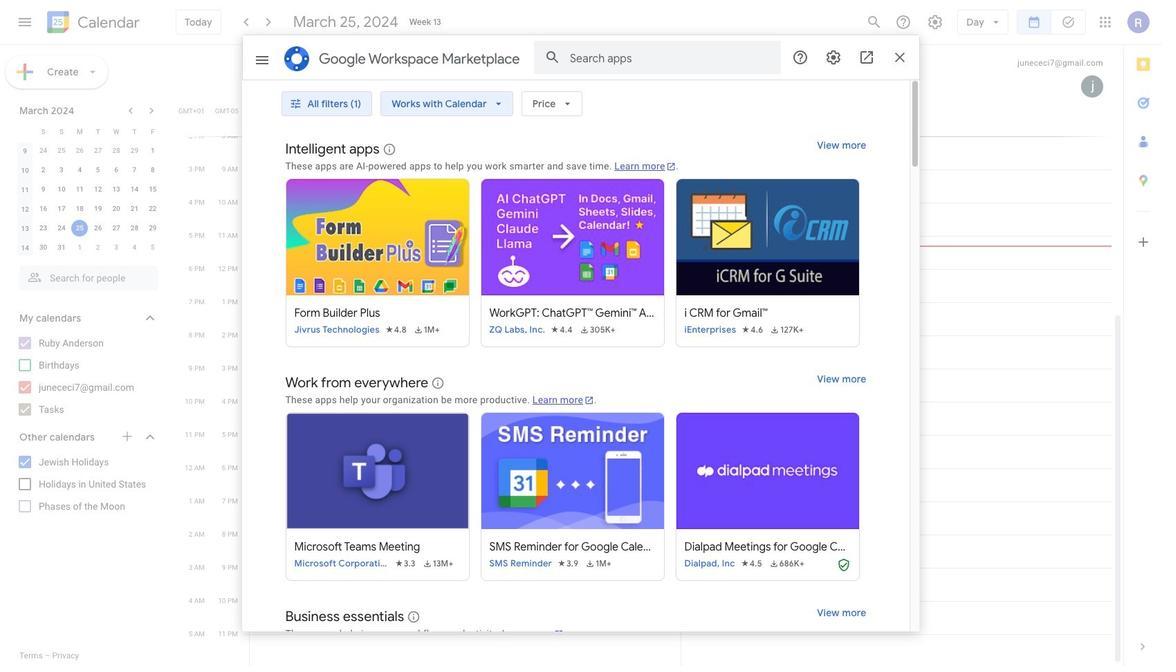Task type: vqa. For each thing, say whether or not it's contained in the screenshot.
3 element
yes



Task type: locate. For each thing, give the bounding box(es) containing it.
1 vertical spatial column header
[[16, 122, 34, 141]]

row up the "26" element
[[16, 199, 162, 219]]

1 element
[[145, 143, 161, 159]]

heading inside the calendar element
[[75, 14, 140, 31]]

row group
[[16, 141, 162, 257]]

7 row from the top
[[16, 238, 162, 257]]

row down the 5 element
[[16, 180, 162, 199]]

5 element
[[90, 162, 106, 179]]

row group inside march 2024 grid
[[16, 141, 162, 257]]

0 horizontal spatial cell
[[71, 219, 89, 238]]

column header inside march 2024 grid
[[16, 122, 34, 141]]

cell
[[250, 103, 681, 136], [71, 219, 89, 238]]

february 25 element
[[53, 143, 70, 159]]

0 vertical spatial column header
[[250, 45, 681, 103]]

april 5 element
[[145, 239, 161, 256]]

10 element
[[53, 181, 70, 198]]

calendar element
[[44, 8, 140, 39]]

row
[[16, 122, 162, 141], [16, 141, 162, 161], [16, 161, 162, 180], [16, 180, 162, 199], [16, 199, 162, 219], [16, 219, 162, 238], [16, 238, 162, 257]]

7 element
[[126, 162, 143, 179]]

6 row from the top
[[16, 219, 162, 238]]

row down 19 element
[[16, 219, 162, 238]]

3 row from the top
[[16, 161, 162, 180]]

march 2024 grid
[[13, 122, 162, 257]]

8 element
[[145, 162, 161, 179]]

1 row from the top
[[16, 122, 162, 141]]

19 element
[[90, 201, 106, 217]]

0 horizontal spatial column header
[[16, 122, 34, 141]]

30 element
[[35, 239, 52, 256]]

11 element
[[72, 181, 88, 198]]

february 27 element
[[90, 143, 106, 159]]

row up february 27 element
[[16, 122, 162, 141]]

row up the 5 element
[[16, 141, 162, 161]]

28 element
[[126, 220, 143, 237]]

21 element
[[126, 201, 143, 217]]

27 element
[[108, 220, 125, 237]]

5 row from the top
[[16, 199, 162, 219]]

1 vertical spatial cell
[[71, 219, 89, 238]]

row down the "26" element
[[16, 238, 162, 257]]

column header
[[250, 45, 681, 103], [16, 122, 34, 141]]

12 element
[[90, 181, 106, 198]]

13 element
[[108, 181, 125, 198]]

1 horizontal spatial cell
[[250, 103, 681, 136]]

18 element
[[72, 201, 88, 217]]

None search field
[[0, 260, 172, 291]]

heading
[[75, 14, 140, 31]]

main drawer image
[[17, 14, 33, 30]]

february 29 element
[[126, 143, 143, 159]]

april 4 element
[[126, 239, 143, 256]]

4 element
[[72, 162, 88, 179]]

grid
[[177, 45, 1124, 667]]

tab list
[[1125, 45, 1163, 628]]

row down february 27 element
[[16, 161, 162, 180]]



Task type: describe. For each thing, give the bounding box(es) containing it.
14 element
[[126, 181, 143, 198]]

6 element
[[108, 162, 125, 179]]

31 element
[[53, 239, 70, 256]]

february 24 element
[[35, 143, 52, 159]]

22 element
[[145, 201, 161, 217]]

2 row from the top
[[16, 141, 162, 161]]

my calendars list
[[3, 332, 172, 421]]

april 1 element
[[72, 239, 88, 256]]

25, today element
[[72, 220, 88, 237]]

16 element
[[35, 201, 52, 217]]

17 element
[[53, 201, 70, 217]]

february 28 element
[[108, 143, 125, 159]]

april 3 element
[[108, 239, 125, 256]]

23 element
[[35, 220, 52, 237]]

1 horizontal spatial column header
[[250, 45, 681, 103]]

24 element
[[53, 220, 70, 237]]

other calendars list
[[3, 451, 172, 518]]

2 element
[[35, 162, 52, 179]]

4 row from the top
[[16, 180, 162, 199]]

0 vertical spatial cell
[[250, 103, 681, 136]]

29 element
[[145, 220, 161, 237]]

9 element
[[35, 181, 52, 198]]

3 element
[[53, 162, 70, 179]]

15 element
[[145, 181, 161, 198]]

february 26 element
[[72, 143, 88, 159]]

26 element
[[90, 220, 106, 237]]

20 element
[[108, 201, 125, 217]]

april 2 element
[[90, 239, 106, 256]]

cell inside march 2024 grid
[[71, 219, 89, 238]]



